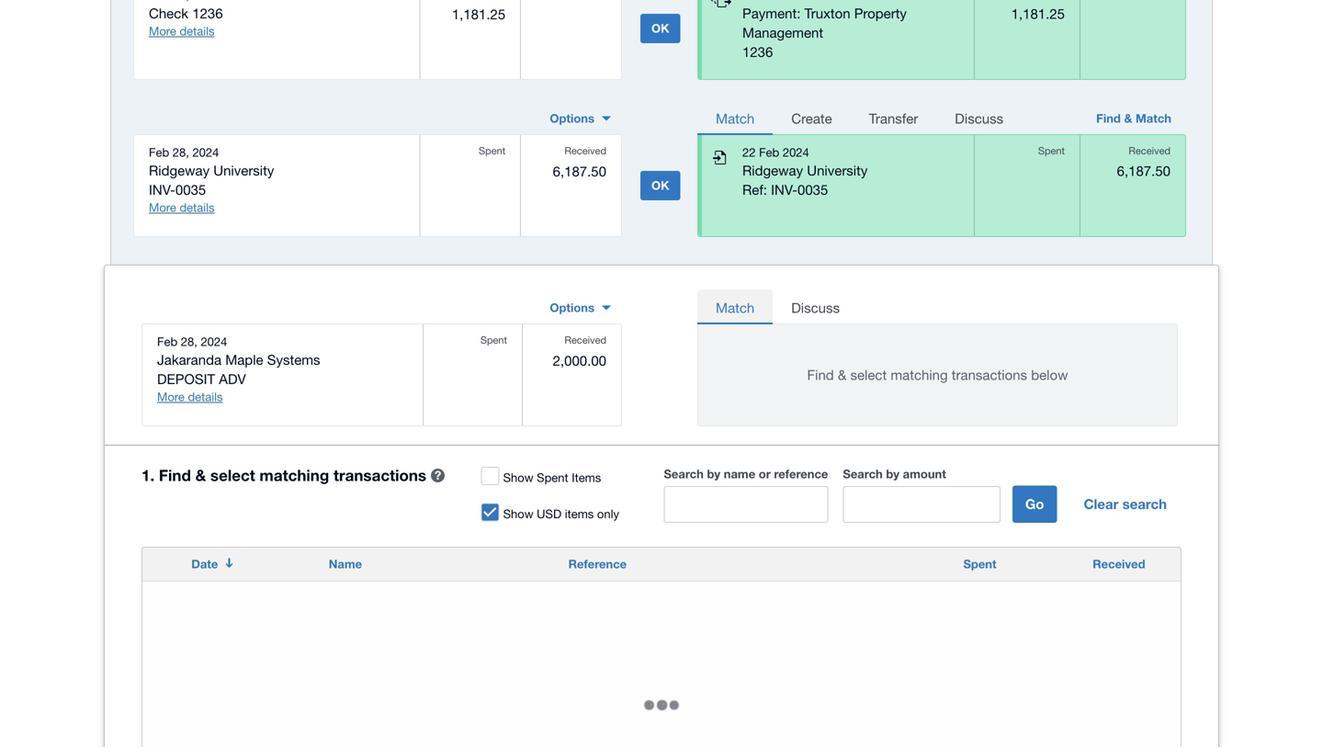 Task type: locate. For each thing, give the bounding box(es) containing it.
22
[[743, 145, 756, 159]]

maple
[[225, 352, 263, 368]]

by for amount
[[886, 467, 900, 481]]

& for match
[[1125, 111, 1133, 125]]

0035 inside 22 feb 2024 ridgeway university ref: inv-0035
[[798, 182, 829, 198]]

0 horizontal spatial &
[[195, 466, 206, 484]]

1 horizontal spatial ridgeway
[[743, 162, 803, 178]]

0 horizontal spatial select
[[210, 466, 255, 484]]

2 horizontal spatial find
[[1097, 111, 1121, 125]]

2024 inside the 'feb 28, 2024 ridgeway university inv-0035 more details'
[[193, 145, 219, 159]]

1236 right check
[[192, 5, 223, 21]]

1 vertical spatial matching
[[260, 466, 329, 484]]

1 0035 from the left
[[175, 182, 206, 198]]

feb for 2,000.00
[[157, 335, 178, 349]]

0 horizontal spatial by
[[707, 467, 721, 481]]

matching
[[891, 367, 948, 383], [260, 466, 329, 484]]

check 1236 more details
[[149, 5, 223, 38]]

2024
[[193, 145, 219, 159], [783, 145, 810, 159], [201, 335, 227, 349]]

ok link
[[641, 14, 681, 43], [641, 171, 681, 200]]

1 show from the top
[[503, 471, 534, 485]]

2 vertical spatial received
[[1093, 557, 1146, 571]]

received for 2,000.00
[[565, 334, 607, 346]]

2 ok from the top
[[652, 178, 670, 193]]

1.
[[142, 466, 155, 484]]

1 vertical spatial received
[[565, 334, 607, 346]]

clear search link
[[1069, 486, 1182, 523]]

jakaranda
[[157, 352, 222, 368]]

2024 for deposit
[[201, 335, 227, 349]]

more
[[149, 24, 176, 38], [149, 201, 176, 215], [157, 390, 185, 404]]

match for create
[[716, 110, 755, 126]]

show spent items
[[503, 471, 601, 485]]

details inside feb 28, 2024 jakaranda maple systems deposit adv more details
[[188, 390, 223, 404]]

1 horizontal spatial inv-
[[771, 182, 798, 198]]

0 horizontal spatial ridgeway
[[149, 162, 210, 178]]

2 by from the left
[[886, 467, 900, 481]]

feb 28, 2024 ridgeway university inv-0035 more details
[[149, 145, 274, 215]]

options
[[550, 111, 595, 125], [550, 301, 595, 315]]

ridgeway inside 22 feb 2024 ridgeway university ref: inv-0035
[[743, 162, 803, 178]]

2 options button from the top
[[539, 293, 622, 323]]

options button for 2,000.00
[[539, 293, 622, 323]]

reference link
[[564, 552, 853, 576]]

& for select
[[838, 367, 847, 383]]

below
[[1032, 367, 1069, 383]]

1 horizontal spatial discuss
[[955, 110, 1004, 126]]

show up show usd items only
[[503, 471, 534, 485]]

discuss for right the discuss link
[[955, 110, 1004, 126]]

1236 inside payment: truxton property management 1236
[[743, 44, 773, 60]]

0 horizontal spatial matching
[[260, 466, 329, 484]]

university inside 22 feb 2024 ridgeway university ref: inv-0035
[[807, 162, 868, 178]]

0 vertical spatial options
[[550, 111, 595, 125]]

ok link left the bank transaction icon
[[641, 14, 681, 43]]

0 vertical spatial show
[[503, 471, 534, 485]]

1236
[[192, 5, 223, 21], [743, 44, 773, 60]]

feb inside feb 28, 2024 jakaranda maple systems deposit adv more details
[[157, 335, 178, 349]]

date link
[[187, 552, 297, 576]]

0 vertical spatial match link
[[698, 100, 773, 135]]

1 vertical spatial ok link
[[641, 171, 681, 200]]

2 0035 from the left
[[798, 182, 829, 198]]

transactions
[[952, 367, 1028, 383], [334, 466, 427, 484]]

by left 'amount'
[[886, 467, 900, 481]]

deposit
[[157, 371, 215, 387]]

1 vertical spatial ok
[[652, 178, 670, 193]]

1236 down management
[[743, 44, 773, 60]]

1. find & select matching transactions
[[142, 466, 427, 484]]

1 by from the left
[[707, 467, 721, 481]]

1 horizontal spatial find
[[808, 367, 834, 383]]

options button up received 6,187.50
[[539, 104, 622, 133]]

&
[[1125, 111, 1133, 125], [838, 367, 847, 383], [195, 466, 206, 484]]

search left name on the bottom of page
[[664, 467, 704, 481]]

0 horizontal spatial 0035
[[175, 182, 206, 198]]

find
[[1097, 111, 1121, 125], [808, 367, 834, 383], [159, 466, 191, 484]]

select
[[851, 367, 887, 383], [210, 466, 255, 484]]

show usd items only
[[503, 507, 620, 521]]

ok link left sales invoice icon
[[641, 171, 681, 200]]

find for find & select matching transactions below
[[808, 367, 834, 383]]

1 vertical spatial find
[[808, 367, 834, 383]]

1 inv- from the left
[[149, 182, 175, 198]]

0 vertical spatial options button
[[539, 104, 622, 133]]

2024 inside 22 feb 2024 ridgeway university ref: inv-0035
[[783, 145, 810, 159]]

amount
[[903, 467, 947, 481]]

0 vertical spatial more
[[149, 24, 176, 38]]

ok
[[652, 21, 670, 35], [652, 178, 670, 193]]

university inside the 'feb 28, 2024 ridgeway university inv-0035 more details'
[[213, 162, 274, 178]]

0 vertical spatial discuss link
[[937, 100, 1022, 135]]

options for 6,187.50
[[550, 111, 595, 125]]

options up received 2,000.00
[[550, 301, 595, 315]]

28, inside feb 28, 2024 jakaranda maple systems deposit adv more details
[[181, 335, 197, 349]]

28, for ridgeway
[[173, 145, 189, 159]]

truxton
[[805, 5, 851, 21]]

0 vertical spatial received
[[565, 145, 607, 157]]

1 vertical spatial 1236
[[743, 44, 773, 60]]

1 horizontal spatial &
[[838, 367, 847, 383]]

2 vertical spatial details
[[188, 390, 223, 404]]

feb inside the 'feb 28, 2024 ridgeway university inv-0035 more details'
[[149, 145, 169, 159]]

check
[[149, 5, 188, 21]]

1 options button from the top
[[539, 104, 622, 133]]

1 search from the left
[[664, 467, 704, 481]]

22 feb 2024 ridgeway university ref: inv-0035
[[743, 145, 868, 198]]

2 horizontal spatial &
[[1125, 111, 1133, 125]]

more inside 'check 1236 more details'
[[149, 24, 176, 38]]

feb inside 22 feb 2024 ridgeway university ref: inv-0035
[[759, 145, 780, 159]]

0 vertical spatial 1236
[[192, 5, 223, 21]]

find & select matching transactions below
[[808, 367, 1069, 383]]

options button
[[539, 104, 622, 133], [539, 293, 622, 323]]

2 show from the top
[[503, 507, 534, 521]]

discuss for leftmost the discuss link
[[792, 300, 840, 316]]

28,
[[173, 145, 189, 159], [181, 335, 197, 349]]

by for name
[[707, 467, 721, 481]]

details inside 'check 1236 more details'
[[180, 24, 215, 38]]

options button up received 2,000.00
[[539, 293, 622, 323]]

2 match link from the top
[[698, 290, 773, 324]]

options button for 6,187.50
[[539, 104, 622, 133]]

1 vertical spatial match link
[[698, 290, 773, 324]]

None checkbox
[[481, 467, 500, 485], [481, 503, 500, 522], [481, 467, 500, 485], [481, 503, 500, 522]]

ridgeway
[[149, 162, 210, 178], [743, 162, 803, 178]]

0 vertical spatial ok link
[[641, 14, 681, 43]]

inv-
[[149, 182, 175, 198], [771, 182, 798, 198]]

1 match link from the top
[[698, 100, 773, 135]]

items
[[565, 507, 594, 521]]

go
[[1026, 496, 1045, 512]]

1 vertical spatial discuss link
[[773, 290, 859, 324]]

0 vertical spatial discuss
[[955, 110, 1004, 126]]

create
[[792, 110, 833, 126]]

ridgeway for 0035
[[149, 162, 210, 178]]

1 vertical spatial more details button
[[149, 200, 215, 216]]

28, inside the 'feb 28, 2024 ridgeway university inv-0035 more details'
[[173, 145, 189, 159]]

1 vertical spatial 28,
[[181, 335, 197, 349]]

1 vertical spatial &
[[838, 367, 847, 383]]

0 vertical spatial ok
[[652, 21, 670, 35]]

search
[[664, 467, 704, 481], [843, 467, 883, 481]]

match link
[[698, 100, 773, 135], [698, 290, 773, 324]]

details
[[180, 24, 215, 38], [180, 201, 215, 215], [188, 390, 223, 404]]

2 vertical spatial more details button
[[157, 389, 223, 406]]

received inside received 2,000.00
[[565, 334, 607, 346]]

1 horizontal spatial 0035
[[798, 182, 829, 198]]

2 university from the left
[[807, 162, 868, 178]]

1 options from the top
[[550, 111, 595, 125]]

0 vertical spatial details
[[180, 24, 215, 38]]

0 horizontal spatial 1,181.25
[[452, 6, 506, 22]]

clear search
[[1084, 496, 1167, 512]]

1,181.25
[[1012, 5, 1065, 22], [452, 6, 506, 22]]

1 horizontal spatial transactions
[[952, 367, 1028, 383]]

systems
[[267, 352, 320, 368]]

feb for 6,187.50
[[149, 145, 169, 159]]

usd
[[537, 507, 562, 521]]

only
[[597, 507, 620, 521]]

0 vertical spatial &
[[1125, 111, 1133, 125]]

1 vertical spatial select
[[210, 466, 255, 484]]

discuss link
[[937, 100, 1022, 135], [773, 290, 859, 324]]

1 ok from the top
[[652, 21, 670, 35]]

find for find & match
[[1097, 111, 1121, 125]]

0 horizontal spatial transactions
[[334, 466, 427, 484]]

1 vertical spatial show
[[503, 507, 534, 521]]

0 horizontal spatial 1236
[[192, 5, 223, 21]]

0 horizontal spatial inv-
[[149, 182, 175, 198]]

1 horizontal spatial select
[[851, 367, 887, 383]]

0 horizontal spatial discuss
[[792, 300, 840, 316]]

options for 2,000.00
[[550, 301, 595, 315]]

search for search by name or reference
[[664, 467, 704, 481]]

1 horizontal spatial university
[[807, 162, 868, 178]]

1 vertical spatial details
[[180, 201, 215, 215]]

2 search from the left
[[843, 467, 883, 481]]

6,187.50
[[1117, 163, 1171, 179], [553, 163, 607, 179]]

1 horizontal spatial by
[[886, 467, 900, 481]]

2 vertical spatial find
[[159, 466, 191, 484]]

1 vertical spatial options
[[550, 301, 595, 315]]

1 vertical spatial options button
[[539, 293, 622, 323]]

show left usd
[[503, 507, 534, 521]]

by
[[707, 467, 721, 481], [886, 467, 900, 481]]

1 vertical spatial more
[[149, 201, 176, 215]]

1 horizontal spatial 1236
[[743, 44, 773, 60]]

0 horizontal spatial search
[[664, 467, 704, 481]]

payment: truxton property management 1236
[[743, 5, 907, 60]]

spent
[[479, 145, 506, 157], [481, 334, 507, 346], [537, 471, 569, 485], [964, 557, 997, 571]]

2 options from the top
[[550, 301, 595, 315]]

more details button
[[149, 23, 215, 40], [149, 200, 215, 216], [157, 389, 223, 406]]

2 vertical spatial &
[[195, 466, 206, 484]]

by left name on the bottom of page
[[707, 467, 721, 481]]

2 vertical spatial more
[[157, 390, 185, 404]]

received inside received 6,187.50
[[565, 145, 607, 157]]

2 inv- from the left
[[771, 182, 798, 198]]

1 vertical spatial discuss
[[792, 300, 840, 316]]

2024 inside feb 28, 2024 jakaranda maple systems deposit adv more details
[[201, 335, 227, 349]]

received
[[565, 145, 607, 157], [565, 334, 607, 346], [1093, 557, 1146, 571]]

search left 'amount'
[[843, 467, 883, 481]]

feb
[[149, 145, 169, 159], [759, 145, 780, 159], [157, 335, 178, 349]]

0 horizontal spatial university
[[213, 162, 274, 178]]

1 horizontal spatial search
[[843, 467, 883, 481]]

2 ridgeway from the left
[[743, 162, 803, 178]]

discuss
[[955, 110, 1004, 126], [792, 300, 840, 316]]

reference
[[569, 557, 627, 571]]

ok for second ok link from the bottom
[[652, 21, 670, 35]]

2,000.00
[[553, 352, 607, 368]]

0035
[[175, 182, 206, 198], [798, 182, 829, 198]]

0 vertical spatial find
[[1097, 111, 1121, 125]]

1 university from the left
[[213, 162, 274, 178]]

go link
[[1013, 486, 1057, 523]]

university
[[213, 162, 274, 178], [807, 162, 868, 178]]

inv- inside 22 feb 2024 ridgeway university ref: inv-0035
[[771, 182, 798, 198]]

0 vertical spatial 28,
[[173, 145, 189, 159]]

ridgeway inside the 'feb 28, 2024 ridgeway university inv-0035 more details'
[[149, 162, 210, 178]]

show
[[503, 471, 534, 485], [503, 507, 534, 521]]

1 ridgeway from the left
[[149, 162, 210, 178]]

match
[[716, 110, 755, 126], [1136, 111, 1172, 125], [716, 300, 755, 316]]

1 horizontal spatial matching
[[891, 367, 948, 383]]

options up received 6,187.50
[[550, 111, 595, 125]]

details inside the 'feb 28, 2024 ridgeway university inv-0035 more details'
[[180, 201, 215, 215]]

None field
[[664, 486, 829, 523], [843, 486, 1001, 523], [664, 486, 829, 523], [843, 486, 1001, 523]]

search by amount
[[843, 467, 947, 481]]

1 vertical spatial transactions
[[334, 466, 427, 484]]



Task type: describe. For each thing, give the bounding box(es) containing it.
0 vertical spatial more details button
[[149, 23, 215, 40]]

0 horizontal spatial 6,187.50
[[553, 163, 607, 179]]

2024 for inv-
[[783, 145, 810, 159]]

0 vertical spatial matching
[[891, 367, 948, 383]]

show for show usd items only
[[503, 507, 534, 521]]

match link for create
[[698, 100, 773, 135]]

1 horizontal spatial discuss link
[[937, 100, 1022, 135]]

received for 6,187.50
[[565, 145, 607, 157]]

received 6,187.50
[[553, 145, 607, 179]]

show for show spent items
[[503, 471, 534, 485]]

0035 inside the 'feb 28, 2024 ridgeway university inv-0035 more details'
[[175, 182, 206, 198]]

ridgeway for inv-
[[743, 162, 803, 178]]

date
[[191, 557, 218, 571]]

create link
[[773, 100, 851, 135]]

payment:
[[743, 5, 801, 21]]

search
[[1123, 496, 1167, 512]]

match link for discuss
[[698, 290, 773, 324]]

1 horizontal spatial 1,181.25
[[1012, 5, 1065, 22]]

0 horizontal spatial discuss link
[[773, 290, 859, 324]]

ref:
[[743, 182, 767, 198]]

more inside the 'feb 28, 2024 ridgeway university inv-0035 more details'
[[149, 201, 176, 215]]

more details button for jakaranda
[[157, 389, 223, 406]]

clear
[[1084, 496, 1119, 512]]

ok for 2nd ok link from the top of the page
[[652, 178, 670, 193]]

items
[[572, 471, 601, 485]]

received link
[[1011, 552, 1150, 576]]

bank transaction image
[[706, 0, 732, 18]]

1 horizontal spatial 6,187.50
[[1117, 163, 1171, 179]]

reference
[[774, 467, 829, 481]]

search by name or reference
[[664, 467, 829, 481]]

management
[[743, 25, 824, 41]]

1 ok link from the top
[[641, 14, 681, 43]]

university for 0035
[[213, 162, 274, 178]]

28, for jakaranda
[[181, 335, 197, 349]]

university for inv-
[[807, 162, 868, 178]]

name link
[[324, 552, 555, 576]]

name
[[724, 467, 756, 481]]

property
[[855, 5, 907, 21]]

sales invoice image
[[706, 143, 732, 176]]

2024 for 0035
[[193, 145, 219, 159]]

more details button for ridgeway
[[149, 200, 215, 216]]

0 horizontal spatial find
[[159, 466, 191, 484]]

received 2,000.00
[[553, 334, 607, 368]]

spent link
[[862, 552, 1002, 576]]

2 ok link from the top
[[641, 171, 681, 200]]

feb 28, 2024 jakaranda maple systems deposit adv more details
[[157, 335, 320, 404]]

or
[[759, 467, 771, 481]]

transfer link
[[851, 100, 937, 135]]

match for discuss
[[716, 300, 755, 316]]

0 vertical spatial transactions
[[952, 367, 1028, 383]]

adv
[[219, 371, 246, 387]]

find & match link
[[1080, 100, 1187, 135]]

transfer
[[869, 110, 919, 126]]

inv- inside the 'feb 28, 2024 ridgeway university inv-0035 more details'
[[149, 182, 175, 198]]

search for search by amount
[[843, 467, 883, 481]]

find & match
[[1097, 111, 1172, 125]]

more inside feb 28, 2024 jakaranda maple systems deposit adv more details
[[157, 390, 185, 404]]

0 vertical spatial select
[[851, 367, 887, 383]]

name
[[329, 557, 362, 571]]

1236 inside 'check 1236 more details'
[[192, 5, 223, 21]]



Task type: vqa. For each thing, say whether or not it's contained in the screenshot.
svg image
no



